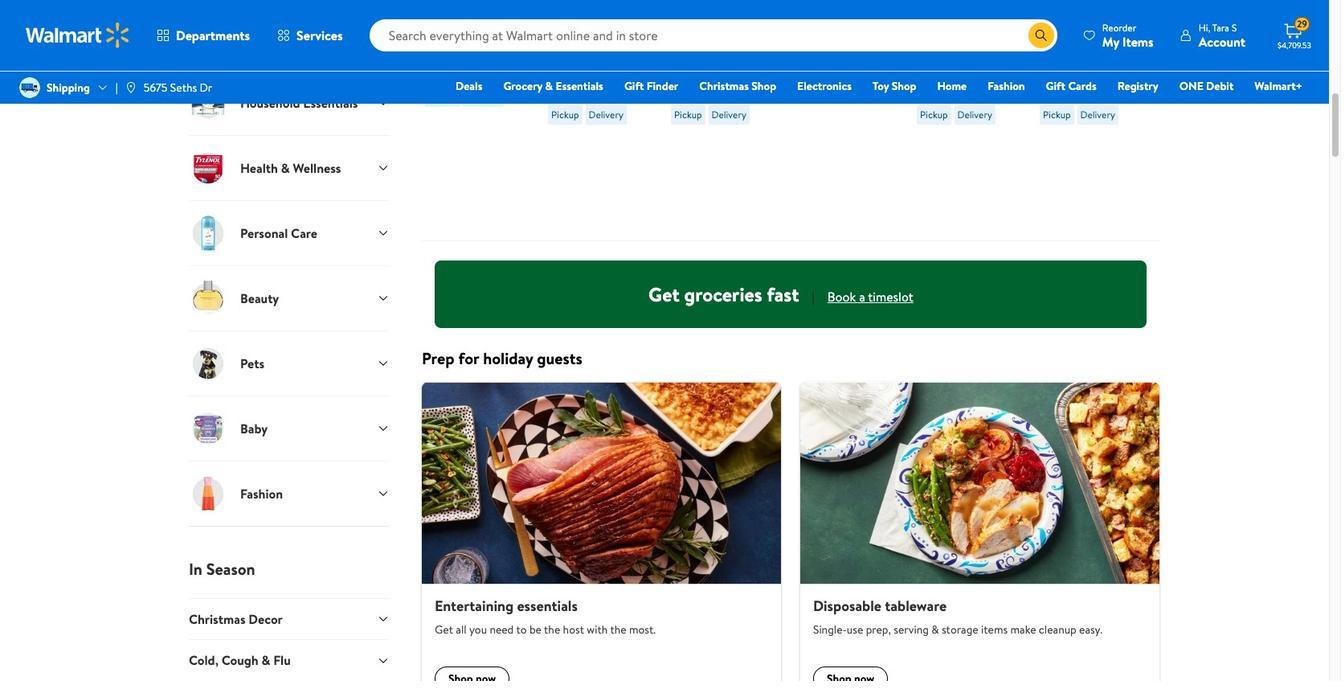 Task type: describe. For each thing, give the bounding box(es) containing it.
gift finder link
[[617, 77, 686, 95]]

account
[[1199, 33, 1246, 50]]

product group containing all natural* 80% lean/20% fat ground beef chuck, 2.25 lb tray
[[1040, 0, 1141, 234]]

delivery for great value large white eggs, 18 count
[[712, 108, 747, 121]]

reorder
[[1103, 21, 1137, 34]]

2.25
[[1082, 76, 1105, 93]]

count
[[671, 58, 706, 76]]

items
[[1123, 33, 1154, 50]]

value for fat
[[952, 22, 983, 40]]

eggs,
[[707, 40, 737, 58]]

health & wellness
[[240, 159, 341, 177]]

christmas for christmas shop
[[700, 78, 749, 94]]

delivery for marketside fresh shredded iceberg lettuce, 8 oz bag, fresh
[[589, 108, 624, 121]]

finder
[[647, 78, 679, 94]]

2%
[[986, 22, 1001, 40]]

pickup down fruit,
[[798, 84, 825, 98]]

large
[[740, 22, 771, 40]]

most.
[[630, 622, 656, 638]]

seths
[[170, 80, 197, 96]]

fl
[[939, 58, 949, 76]]

fashion inside "dropdown button"
[[240, 485, 283, 502]]

fashion button
[[189, 461, 390, 526]]

4203
[[969, 82, 991, 96]]

electronics
[[798, 78, 852, 94]]

beef
[[1086, 58, 1112, 76]]

tableware
[[886, 595, 947, 616]]

marketside
[[548, 22, 610, 40]]

household essentials
[[240, 94, 358, 112]]

Search search field
[[370, 19, 1058, 51]]

bag,
[[623, 58, 647, 76]]

tray
[[1040, 93, 1063, 111]]

baby
[[240, 420, 268, 437]]

all
[[456, 622, 467, 638]]

fat for natural*
[[1098, 40, 1115, 58]]

great for great value large white eggs, 18 count
[[671, 22, 703, 40]]

 image for shipping
[[19, 77, 40, 98]]

& inside dropdown button
[[262, 652, 270, 669]]

2 the from the left
[[611, 622, 627, 638]]

shop for christmas shop
[[752, 78, 777, 94]]

product group containing great value 2% reduced fat milk, 128 fl oz
[[917, 0, 1018, 234]]

next slide for product carousel list image
[[1109, 11, 1147, 49]]

product group containing fresh baby-cut carrots, 1lb bag
[[425, 0, 526, 234]]

in
[[189, 558, 203, 580]]

fresh inside 'fresh banana fruit, each'
[[794, 37, 825, 54]]

toy
[[873, 78, 890, 94]]

flu
[[274, 652, 291, 669]]

toy shop link
[[866, 77, 924, 95]]

disposable
[[814, 595, 882, 616]]

128
[[917, 58, 936, 76]]

entertaining
[[435, 595, 514, 616]]

make
[[1011, 622, 1037, 638]]

bag
[[491, 40, 512, 58]]

host
[[563, 622, 585, 638]]

essentials
[[517, 595, 578, 616]]

a
[[860, 288, 866, 306]]

great value 2% reduced fat milk, 128 fl oz
[[917, 22, 1016, 76]]

lean/20%
[[1040, 40, 1095, 58]]

reorder my items
[[1103, 21, 1154, 50]]

christmas decor button
[[189, 598, 390, 640]]

pets button
[[189, 330, 390, 396]]

home link
[[931, 77, 975, 95]]

get inside entertaining essentials get all you need to be the host with the most.
[[435, 622, 453, 638]]

¢/lb
[[818, 18, 837, 34]]

christmas shop
[[700, 78, 777, 94]]

Walmart Site-Wide search field
[[370, 19, 1058, 51]]

shredded
[[548, 40, 601, 58]]

wellness
[[293, 159, 341, 177]]

disposable tableware list item
[[791, 382, 1170, 681]]

milk,
[[990, 40, 1016, 58]]

gift for gift finder
[[625, 78, 644, 94]]

gift finder
[[625, 78, 679, 94]]

storage
[[942, 622, 979, 638]]

home
[[938, 78, 967, 94]]

in season
[[189, 558, 255, 580]]

health
[[240, 159, 278, 177]]

serving
[[894, 622, 929, 638]]

fashion link
[[981, 77, 1033, 95]]

delivery left toy
[[835, 84, 870, 98]]

great value large white eggs, 18 count
[[671, 22, 771, 76]]

& inside "dropdown button"
[[281, 159, 290, 177]]

christmas shop link
[[693, 77, 784, 95]]

groceries
[[685, 281, 763, 308]]

baby-
[[459, 22, 491, 40]]

walmart+ link
[[1248, 77, 1311, 95]]

deals link
[[449, 77, 490, 95]]

pickup for marketside fresh shredded iceberg lettuce, 8 oz bag, fresh
[[552, 108, 579, 121]]

fresh up bag,
[[613, 22, 644, 40]]

book
[[828, 288, 857, 306]]

prep,
[[866, 622, 892, 638]]

household
[[240, 94, 300, 112]]

great for great value 2% reduced fat milk, 128 fl oz
[[917, 22, 949, 40]]

oz
[[607, 58, 620, 76]]

ground
[[1040, 58, 1083, 76]]

0 vertical spatial |
[[116, 80, 118, 96]]

& right the grocery
[[546, 78, 553, 94]]

0 vertical spatial fashion
[[988, 78, 1026, 94]]

cold, cough & flu button
[[189, 640, 390, 681]]

decor
[[249, 610, 283, 628]]

pets
[[240, 354, 265, 372]]

each
[[827, 54, 854, 72]]

use
[[847, 622, 864, 638]]

fresh down shredded at left
[[548, 76, 579, 93]]

to
[[517, 622, 527, 638]]

need
[[490, 622, 514, 638]]

dr
[[200, 80, 212, 96]]



Task type: vqa. For each thing, say whether or not it's contained in the screenshot.
Price when purchased online
no



Task type: locate. For each thing, give the bounding box(es) containing it.
8
[[597, 58, 604, 76]]

5024
[[723, 82, 745, 96]]

1 horizontal spatial shop
[[892, 78, 917, 94]]

delivery for great value 2% reduced fat milk, 128 fl oz
[[958, 108, 993, 121]]

be
[[530, 622, 542, 638]]

0 horizontal spatial the
[[544, 622, 561, 638]]

2 gift from the left
[[1047, 78, 1066, 94]]

single-
[[814, 622, 847, 638]]

fat for value
[[969, 40, 987, 58]]

gift cards
[[1047, 78, 1097, 94]]

 image for 5675 seths dr
[[124, 81, 137, 94]]

0 horizontal spatial get
[[435, 622, 453, 638]]

christmas for christmas decor
[[189, 610, 246, 628]]

3 product group from the left
[[671, 0, 772, 234]]

5 product group from the left
[[917, 0, 1018, 234]]

my
[[1103, 33, 1120, 50]]

0 horizontal spatial shop
[[752, 78, 777, 94]]

shop right 5024
[[752, 78, 777, 94]]

pickup down home link
[[921, 108, 948, 121]]

1 vertical spatial |
[[813, 288, 815, 306]]

0 horizontal spatial fashion
[[240, 485, 283, 502]]

beauty button
[[189, 265, 390, 330]]

book a timeslot
[[828, 288, 914, 306]]

get left the 'all'
[[435, 622, 453, 638]]

fresh down 39.0
[[794, 37, 825, 54]]

one debit
[[1180, 78, 1234, 94]]

fat inside the great value 2% reduced fat milk, 128 fl oz
[[969, 40, 987, 58]]

banana
[[828, 37, 868, 54]]

 image left shipping
[[19, 77, 40, 98]]

registry link
[[1111, 77, 1166, 95]]

delivery down '637'
[[1081, 108, 1116, 121]]

cut
[[491, 22, 511, 40]]

the
[[544, 622, 561, 638], [611, 622, 627, 638]]

shop right toy
[[892, 78, 917, 94]]

easy.
[[1080, 622, 1103, 638]]

delivery for fresh baby-cut carrots, 1lb bag
[[466, 90, 501, 104]]

1 horizontal spatial great
[[917, 22, 949, 40]]

gift down bag,
[[625, 78, 644, 94]]

pickup for fresh baby-cut carrots, 1lb bag
[[429, 90, 456, 104]]

fresh left baby-
[[425, 22, 456, 40]]

fresh inside fresh baby-cut carrots, 1lb bag
[[425, 22, 456, 40]]

4 product group from the left
[[794, 0, 895, 234]]

debit
[[1207, 78, 1234, 94]]

iceberg
[[605, 40, 647, 58]]

personal
[[240, 224, 288, 242]]

registry
[[1118, 78, 1159, 94]]

value left 2% at the right top of the page
[[952, 22, 983, 40]]

grocery
[[504, 78, 543, 94]]

1 vertical spatial get
[[435, 622, 453, 638]]

christmas up cold, on the left of page
[[189, 610, 246, 628]]

0 horizontal spatial gift
[[625, 78, 644, 94]]

product group containing marketside fresh shredded iceberg lettuce, 8 oz bag, fresh
[[548, 0, 649, 234]]

pickup for great value 2% reduced fat milk, 128 fl oz
[[921, 108, 948, 121]]

services button
[[264, 16, 357, 55]]

cough
[[222, 652, 259, 669]]

1 product group from the left
[[425, 0, 526, 234]]

tara
[[1213, 21, 1230, 34]]

 image left 5675
[[124, 81, 137, 94]]

39.0 ¢/lb
[[794, 18, 837, 34]]

cold, cough & flu
[[189, 652, 291, 669]]

fat left milk,
[[969, 40, 987, 58]]

departments
[[176, 27, 250, 44]]

fresh baby-cut carrots, 1lb bag
[[425, 22, 512, 58]]

value for eggs,
[[706, 22, 737, 40]]

product group containing fresh banana fruit, each
[[794, 0, 895, 234]]

walmart image
[[26, 23, 130, 48]]

1 vertical spatial christmas
[[189, 610, 246, 628]]

pickup down grocery & essentials link
[[552, 108, 579, 121]]

0 vertical spatial get
[[649, 281, 680, 308]]

with
[[587, 622, 608, 638]]

0 vertical spatial christmas
[[700, 78, 749, 94]]

marketside fresh shredded iceberg lettuce, 8 oz bag, fresh
[[548, 22, 647, 93]]

1 horizontal spatial  image
[[124, 81, 137, 94]]

1 horizontal spatial the
[[611, 622, 627, 638]]

carrots,
[[425, 40, 471, 58]]

fat down "reorder"
[[1098, 40, 1115, 58]]

1 horizontal spatial essentials
[[556, 78, 604, 94]]

0 horizontal spatial  image
[[19, 77, 40, 98]]

shop for toy shop
[[892, 78, 917, 94]]

0 horizontal spatial value
[[706, 22, 737, 40]]

product group containing great value large white eggs, 18 count
[[671, 0, 772, 234]]

prep for holiday guests
[[422, 347, 583, 369]]

1930
[[600, 82, 619, 96]]

0 horizontal spatial |
[[116, 80, 118, 96]]

all natural* 80% lean/20% fat ground beef chuck, 2.25 lb tray
[[1040, 22, 1132, 111]]

fashion down milk,
[[988, 78, 1026, 94]]

toy shop
[[873, 78, 917, 94]]

value inside great value large white eggs, 18 count
[[706, 22, 737, 40]]

gift for gift cards
[[1047, 78, 1066, 94]]

great up '128'
[[917, 22, 949, 40]]

gift down ground
[[1047, 78, 1066, 94]]

essentials right the household
[[303, 94, 358, 112]]

delivery down 1930
[[589, 108, 624, 121]]

0 horizontal spatial great
[[671, 22, 703, 40]]

services
[[297, 27, 343, 44]]

shop
[[752, 78, 777, 94], [892, 78, 917, 94]]

timeslot
[[869, 288, 914, 306]]

list
[[412, 382, 1170, 681]]

1 horizontal spatial value
[[952, 22, 983, 40]]

delivery down 5024
[[712, 108, 747, 121]]

hi,
[[1199, 21, 1211, 34]]

lb
[[1109, 76, 1119, 93]]

one
[[1180, 78, 1204, 94]]

essentials
[[556, 78, 604, 94], [303, 94, 358, 112]]

essentials inside dropdown button
[[303, 94, 358, 112]]

|
[[116, 80, 118, 96], [813, 288, 815, 306]]

1 shop from the left
[[752, 78, 777, 94]]

& inside disposable tableware single-use prep, serving & storage items make cleanup easy.
[[932, 622, 940, 638]]

search icon image
[[1035, 29, 1048, 42]]

great up "count"
[[671, 22, 703, 40]]

6 product group from the left
[[1040, 0, 1141, 234]]

1 horizontal spatial fat
[[1098, 40, 1115, 58]]

list containing entertaining essentials
[[412, 382, 1170, 681]]

fast
[[767, 281, 800, 308]]

29
[[1298, 17, 1308, 31]]

5675
[[144, 80, 168, 96]]

prep
[[422, 347, 455, 369]]

fashion down baby
[[240, 485, 283, 502]]

chuck,
[[1040, 76, 1079, 93]]

| left book
[[813, 288, 815, 306]]

pickup for all natural* 80% lean/20% fat ground beef chuck, 2.25 lb tray
[[1044, 108, 1071, 121]]

2 value from the left
[[952, 22, 983, 40]]

1 horizontal spatial get
[[649, 281, 680, 308]]

& right serving
[[932, 622, 940, 638]]

value left '18'
[[706, 22, 737, 40]]

get
[[649, 281, 680, 308], [435, 622, 453, 638]]

lettuce,
[[548, 58, 594, 76]]

baby button
[[189, 396, 390, 461]]

0 horizontal spatial essentials
[[303, 94, 358, 112]]

great inside the great value 2% reduced fat milk, 128 fl oz
[[917, 22, 949, 40]]

1 value from the left
[[706, 22, 737, 40]]

beauty
[[240, 289, 279, 307]]

christmas inside dropdown button
[[189, 610, 246, 628]]

essentials down lettuce,
[[556, 78, 604, 94]]

personal care
[[240, 224, 318, 242]]

pickup for great value large white eggs, 18 count
[[675, 108, 702, 121]]

pickup down the finder
[[675, 108, 702, 121]]

1lb
[[474, 40, 488, 58]]

product group
[[425, 0, 526, 234], [548, 0, 649, 234], [671, 0, 772, 234], [794, 0, 895, 234], [917, 0, 1018, 234], [1040, 0, 1141, 234]]

1 horizontal spatial |
[[813, 288, 815, 306]]

cards
[[1069, 78, 1097, 94]]

& right health
[[281, 159, 290, 177]]

& left flu
[[262, 652, 270, 669]]

get left the groceries
[[649, 281, 680, 308]]

entertaining essentials list item
[[412, 382, 791, 681]]

2 great from the left
[[917, 22, 949, 40]]

the right be
[[544, 622, 561, 638]]

2 fat from the left
[[1098, 40, 1115, 58]]

delivery down 4203
[[958, 108, 993, 121]]

1 fat from the left
[[969, 40, 987, 58]]

1671
[[477, 64, 493, 78]]

season
[[206, 558, 255, 580]]

delivery down 1671 in the left top of the page
[[466, 90, 501, 104]]

delivery for all natural* 80% lean/20% fat ground beef chuck, 2.25 lb tray
[[1081, 108, 1116, 121]]

1 great from the left
[[671, 22, 703, 40]]

fashion
[[988, 78, 1026, 94], [240, 485, 283, 502]]

personal care button
[[189, 200, 390, 265]]

entertaining essentials get all you need to be the host with the most.
[[435, 595, 656, 638]]

| left 5675
[[116, 80, 118, 96]]

deals
[[456, 78, 483, 94]]

18
[[740, 40, 752, 58]]

pickup down carrots,
[[429, 90, 456, 104]]

0 horizontal spatial fat
[[969, 40, 987, 58]]

health & wellness button
[[189, 135, 390, 200]]

shop inside christmas shop link
[[752, 78, 777, 94]]

walmart+
[[1255, 78, 1303, 94]]

value
[[706, 22, 737, 40], [952, 22, 983, 40]]

delivery
[[835, 84, 870, 98], [466, 90, 501, 104], [589, 108, 624, 121], [712, 108, 747, 121], [958, 108, 993, 121], [1081, 108, 1116, 121]]

2 product group from the left
[[548, 0, 649, 234]]

 image
[[19, 77, 40, 98], [124, 81, 137, 94]]

637
[[1092, 82, 1107, 96]]

shop inside toy shop link
[[892, 78, 917, 94]]

0 horizontal spatial christmas
[[189, 610, 246, 628]]

1 horizontal spatial gift
[[1047, 78, 1066, 94]]

1 gift from the left
[[625, 78, 644, 94]]

grocery & essentials
[[504, 78, 604, 94]]

grocery & essentials link
[[496, 77, 611, 95]]

80%
[[1108, 22, 1132, 40]]

great
[[671, 22, 703, 40], [917, 22, 949, 40]]

fat inside all natural* 80% lean/20% fat ground beef chuck, 2.25 lb tray
[[1098, 40, 1115, 58]]

1 horizontal spatial fashion
[[988, 78, 1026, 94]]

1 horizontal spatial christmas
[[700, 78, 749, 94]]

the right with on the left
[[611, 622, 627, 638]]

christmas down "eggs,"
[[700, 78, 749, 94]]

value inside the great value 2% reduced fat milk, 128 fl oz
[[952, 22, 983, 40]]

1 vertical spatial fashion
[[240, 485, 283, 502]]

&
[[546, 78, 553, 94], [281, 159, 290, 177], [932, 622, 940, 638], [262, 652, 270, 669]]

departments button
[[143, 16, 264, 55]]

great inside great value large white eggs, 18 count
[[671, 22, 703, 40]]

pickup down the chuck,
[[1044, 108, 1071, 121]]

gift cards link
[[1039, 77, 1105, 95]]

cold,
[[189, 652, 219, 669]]

1 the from the left
[[544, 622, 561, 638]]

2 shop from the left
[[892, 78, 917, 94]]

book a timeslot link
[[828, 288, 914, 307]]



